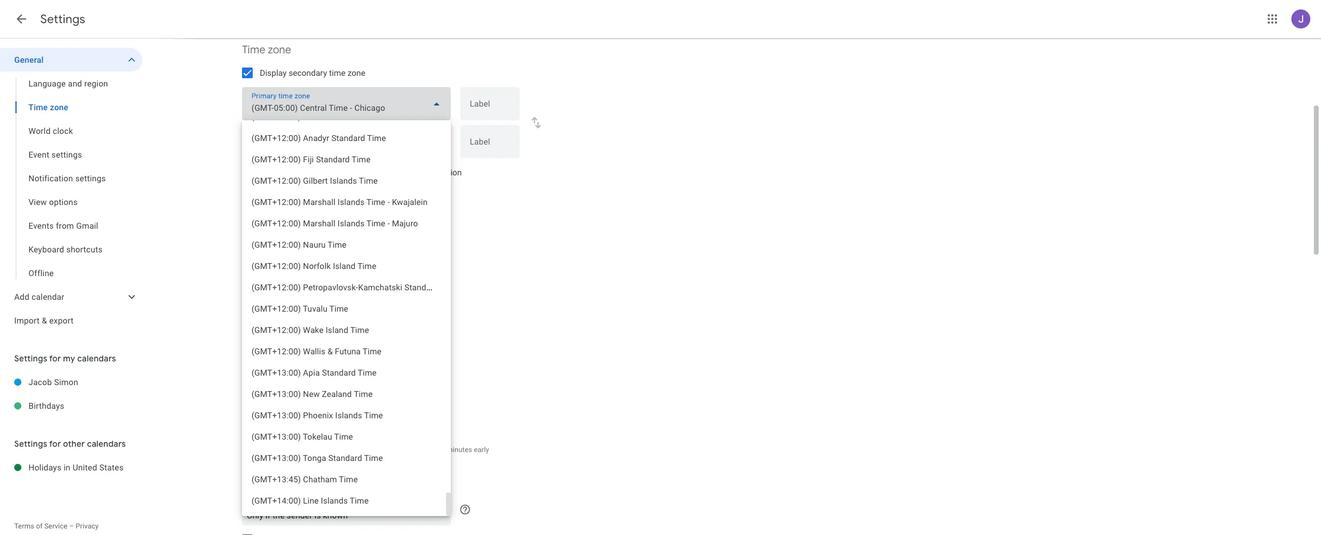 Task type: describe. For each thing, give the bounding box(es) containing it.
view options
[[28, 198, 78, 207]]

holidays in united states tree item
[[0, 456, 142, 480]]

holidays
[[28, 463, 61, 473]]

zone down language and region
[[50, 103, 68, 112]]

&
[[42, 316, 47, 326]]

states
[[99, 463, 124, 473]]

0 vertical spatial world
[[28, 126, 51, 136]]

jacob simon
[[28, 378, 78, 387]]

primary
[[326, 168, 354, 177]]

Label for secondary time zone. text field
[[470, 138, 510, 154]]

settings for my calendars
[[14, 354, 116, 364]]

0 vertical spatial time
[[242, 43, 265, 57]]

(gmt+13:00) new zealand time option
[[242, 384, 446, 405]]

keyboard shortcuts
[[28, 245, 103, 255]]

(gmt+11:00) vanuatu standard time option
[[242, 106, 446, 128]]

privacy
[[76, 523, 99, 531]]

(gmt+12:00) petropavlovsk-kamchatski standard time option
[[242, 277, 446, 298]]

settings for my calendars tree
[[0, 371, 142, 418]]

0 horizontal spatial world clock
[[28, 126, 73, 136]]

ask
[[260, 168, 274, 177]]

jacob simon tree item
[[0, 371, 142, 395]]

2 early from the left
[[474, 446, 489, 454]]

minute
[[266, 446, 288, 454]]

terms
[[14, 523, 34, 531]]

zone up '(gmt+11:00) vanuatu standard time' option
[[348, 68, 365, 78]]

(gmt+13:00) tonga standard time option
[[242, 448, 446, 469]]

2 minutes from the left
[[447, 446, 472, 454]]

1 early from the left
[[354, 446, 369, 454]]

guest
[[271, 469, 289, 477]]

learn
[[242, 192, 260, 201]]

0 horizontal spatial time
[[28, 103, 48, 112]]

2 horizontal spatial time
[[413, 192, 427, 201]]

current
[[404, 168, 430, 177]]

calendars for settings for other calendars
[[87, 439, 126, 450]]

1 to from the left
[[276, 168, 283, 177]]

holidays in united states link
[[28, 456, 142, 480]]

terms of service – privacy
[[14, 523, 99, 531]]

1 vertical spatial world
[[242, 246, 270, 260]]

go back image
[[14, 12, 28, 26]]

group containing language and region
[[0, 72, 142, 285]]

2 to from the left
[[395, 168, 402, 177]]

events
[[28, 221, 54, 231]]

ask to update my primary time zone to current location
[[260, 168, 462, 177]]

1 horizontal spatial my
[[313, 168, 324, 177]]

show
[[260, 271, 280, 281]]

(gmt+13:45) chatham time option
[[242, 469, 446, 491]]

(gmt+12:00) fiji standard time option
[[242, 149, 446, 170]]

for for other
[[49, 439, 61, 450]]

(gmt+13:00) phoenix islands time option
[[242, 405, 446, 427]]

0 vertical spatial event settings
[[28, 150, 82, 160]]

simon
[[54, 378, 78, 387]]

privacy link
[[76, 523, 99, 531]]

(gmt+12:00) norfolk island time option
[[242, 256, 446, 277]]

1 vertical spatial clock
[[273, 246, 299, 260]]

(gmt+12:00) marshall islands time - majuro option
[[242, 213, 446, 234]]

add
[[14, 293, 29, 302]]

more
[[262, 192, 278, 201]]

Label for primary time zone. text field
[[470, 100, 510, 116]]

2 vertical spatial settings
[[271, 359, 309, 373]]

add calendar
[[14, 293, 64, 302]]

notification
[[28, 174, 73, 183]]

(gmt+12:00) wake island time option
[[242, 320, 446, 341]]

world
[[282, 271, 303, 281]]

display
[[260, 68, 287, 78]]

30
[[256, 446, 264, 454]]

notification settings
[[28, 174, 106, 183]]

settings for settings for my calendars
[[14, 354, 47, 364]]

(gmt+12:00) wallis & futuna time option
[[242, 341, 446, 363]]

calendars for settings for my calendars
[[77, 354, 116, 364]]

(gmt+12:00) nauru time option
[[242, 234, 446, 256]]

meetings up "5" on the left of page
[[289, 422, 323, 431]]

settings for settings for other calendars
[[14, 439, 47, 450]]

calendar
[[339, 192, 367, 201]]

of
[[36, 523, 43, 531]]

primary time zone list box
[[242, 0, 446, 517]]

0 horizontal spatial my
[[63, 354, 75, 364]]

update
[[285, 168, 311, 177]]

view
[[28, 198, 47, 207]]

(gmt+12:00) tuvalu time option
[[242, 298, 446, 320]]

(gmt+14:00) line islands time option
[[242, 491, 446, 512]]

secondary
[[289, 68, 327, 78]]

united
[[73, 463, 97, 473]]

for for my
[[49, 354, 61, 364]]

1 vertical spatial event settings
[[242, 359, 309, 373]]

(gmt+13:00) apia standard time option
[[242, 363, 446, 384]]

10
[[437, 446, 445, 454]]

birthdays
[[28, 402, 64, 411]]

1 vertical spatial event
[[242, 359, 269, 373]]

options
[[49, 198, 78, 207]]

learn more about how google calendar works across time zones
[[242, 192, 448, 201]]

events from gmail
[[28, 221, 98, 231]]

permissions
[[291, 469, 330, 477]]

5
[[320, 446, 324, 454]]



Task type: locate. For each thing, give the bounding box(es) containing it.
world clock up show
[[242, 246, 299, 260]]

group
[[0, 72, 142, 285]]

my up jacob simon tree item
[[63, 354, 75, 364]]

to left current
[[395, 168, 402, 177]]

1 vertical spatial time
[[356, 168, 373, 177]]

time down the language
[[28, 103, 48, 112]]

birthdays tree item
[[0, 395, 142, 418]]

1 horizontal spatial clock
[[273, 246, 299, 260]]

zone up works
[[375, 168, 393, 177]]

event settings
[[28, 150, 82, 160], [242, 359, 309, 373]]

minutes right 10
[[447, 446, 472, 454]]

2 vertical spatial settings
[[14, 439, 47, 450]]

display secondary time zone
[[260, 68, 365, 78]]

2 vertical spatial time
[[413, 192, 427, 201]]

tree containing general
[[0, 48, 142, 333]]

1 horizontal spatial event settings
[[242, 359, 309, 373]]

export
[[49, 316, 74, 326]]

2 horizontal spatial clock
[[305, 271, 325, 281]]

0 horizontal spatial to
[[276, 168, 283, 177]]

for up jacob simon on the bottom left of the page
[[49, 354, 61, 364]]

settings right go back image
[[40, 12, 85, 27]]

1 horizontal spatial time zone
[[242, 43, 291, 57]]

general tree item
[[0, 48, 142, 72]]

1 horizontal spatial world
[[242, 246, 270, 260]]

1 horizontal spatial to
[[395, 168, 402, 177]]

settings for settings
[[40, 12, 85, 27]]

1 vertical spatial time
[[28, 103, 48, 112]]

0 horizontal spatial and
[[68, 79, 82, 88]]

1 horizontal spatial time
[[242, 43, 265, 57]]

google
[[315, 192, 337, 201]]

early left longer
[[354, 446, 369, 454]]

0 horizontal spatial time zone
[[28, 103, 68, 112]]

time
[[242, 43, 265, 57], [28, 103, 48, 112]]

longer
[[384, 446, 404, 454]]

my right update
[[313, 168, 324, 177]]

settings
[[40, 12, 85, 27], [14, 354, 47, 364], [14, 439, 47, 450]]

early
[[354, 446, 369, 454], [474, 446, 489, 454]]

service
[[44, 523, 67, 531]]

speedy meetings
[[260, 422, 323, 431]]

0 vertical spatial time
[[329, 68, 346, 78]]

and left region
[[68, 79, 82, 88]]

–
[[69, 523, 74, 531]]

from
[[56, 221, 74, 231]]

1 for from the top
[[49, 354, 61, 364]]

meetings left "5" on the left of page
[[289, 446, 319, 454]]

0 vertical spatial and
[[68, 79, 82, 88]]

about
[[280, 192, 298, 201]]

0 vertical spatial world clock
[[28, 126, 73, 136]]

calendars up states
[[87, 439, 126, 450]]

and
[[68, 79, 82, 88], [370, 446, 382, 454]]

1 vertical spatial calendars
[[87, 439, 126, 450]]

0 vertical spatial settings
[[52, 150, 82, 160]]

1 vertical spatial time zone
[[28, 103, 68, 112]]

speedy
[[260, 422, 287, 431]]

default
[[247, 469, 270, 477]]

settings for other calendars
[[14, 439, 126, 450]]

tree
[[0, 48, 142, 333]]

settings up holidays
[[14, 439, 47, 450]]

keyboard
[[28, 245, 64, 255]]

birthdays link
[[28, 395, 142, 418]]

time right primary
[[356, 168, 373, 177]]

(gmt+12:00) marshall islands time - kwajalein option
[[242, 192, 446, 213]]

world clock
[[28, 126, 73, 136], [242, 246, 299, 260]]

terms of service link
[[14, 523, 67, 531]]

calendars
[[77, 354, 116, 364], [87, 439, 126, 450]]

region
[[84, 79, 108, 88]]

zones
[[429, 192, 448, 201]]

world up show
[[242, 246, 270, 260]]

time zone down the language
[[28, 103, 68, 112]]

1 minutes from the left
[[326, 446, 352, 454]]

minutes
[[326, 446, 352, 454], [447, 446, 472, 454]]

calendar
[[32, 293, 64, 302]]

0 horizontal spatial event
[[28, 150, 49, 160]]

0 horizontal spatial minutes
[[326, 446, 352, 454]]

world
[[28, 126, 51, 136], [242, 246, 270, 260]]

and left longer
[[370, 446, 382, 454]]

shortcuts
[[66, 245, 103, 255]]

works
[[369, 192, 388, 201]]

world clock up notification
[[28, 126, 73, 136]]

clock inside group
[[53, 126, 73, 136]]

2 vertical spatial clock
[[305, 271, 325, 281]]

language and region
[[28, 79, 108, 88]]

location
[[432, 168, 462, 177]]

meetings left 10
[[406, 446, 435, 454]]

1 vertical spatial for
[[49, 439, 61, 450]]

1 horizontal spatial world clock
[[242, 246, 299, 260]]

0 horizontal spatial event settings
[[28, 150, 82, 160]]

clock up the notification settings
[[53, 126, 73, 136]]

and inside group
[[68, 79, 82, 88]]

None field
[[242, 87, 451, 120], [242, 495, 456, 526], [242, 87, 451, 120], [242, 495, 456, 526]]

world down the language
[[28, 126, 51, 136]]

2 for from the top
[[49, 439, 61, 450]]

import
[[14, 316, 40, 326]]

0 vertical spatial calendars
[[77, 354, 116, 364]]

clock right world
[[305, 271, 325, 281]]

clock up show world clock
[[273, 246, 299, 260]]

1 vertical spatial settings
[[14, 354, 47, 364]]

for left other at the bottom left of page
[[49, 439, 61, 450]]

0 horizontal spatial clock
[[53, 126, 73, 136]]

time zones link
[[413, 192, 448, 201]]

1 horizontal spatial early
[[474, 446, 489, 454]]

end
[[242, 446, 254, 454]]

time left "zones"
[[413, 192, 427, 201]]

1 vertical spatial and
[[370, 446, 382, 454]]

time right secondary
[[329, 68, 346, 78]]

meetings
[[289, 422, 323, 431], [289, 446, 319, 454], [406, 446, 435, 454]]

my
[[313, 168, 324, 177], [63, 354, 75, 364]]

event
[[28, 150, 49, 160], [242, 359, 269, 373]]

0 vertical spatial my
[[313, 168, 324, 177]]

language
[[28, 79, 66, 88]]

zone
[[268, 43, 291, 57], [348, 68, 365, 78], [50, 103, 68, 112], [375, 168, 393, 177]]

gmail
[[76, 221, 98, 231]]

settings
[[52, 150, 82, 160], [75, 174, 106, 183], [271, 359, 309, 373]]

early right 10
[[474, 446, 489, 454]]

time
[[329, 68, 346, 78], [356, 168, 373, 177], [413, 192, 427, 201]]

end 30 minute meetings 5 minutes early and longer meetings 10 minutes early
[[242, 446, 489, 454]]

minutes right "5" on the left of page
[[326, 446, 352, 454]]

settings heading
[[40, 12, 85, 27]]

zone up display
[[268, 43, 291, 57]]

0 horizontal spatial early
[[354, 446, 369, 454]]

time up display
[[242, 43, 265, 57]]

offline
[[28, 269, 54, 278]]

time zone up display
[[242, 43, 291, 57]]

(gmt+13:00) tokelau time option
[[242, 427, 446, 448]]

0 horizontal spatial time
[[329, 68, 346, 78]]

1 horizontal spatial event
[[242, 359, 269, 373]]

clock
[[53, 126, 73, 136], [273, 246, 299, 260], [305, 271, 325, 281]]

1 vertical spatial my
[[63, 354, 75, 364]]

show world clock
[[260, 271, 325, 281]]

how
[[300, 192, 313, 201]]

1 horizontal spatial time
[[356, 168, 373, 177]]

0 horizontal spatial world
[[28, 126, 51, 136]]

other
[[63, 439, 85, 450]]

default guest permissions
[[247, 469, 330, 477]]

settings up jacob
[[14, 354, 47, 364]]

(gmt+12:00) anadyr standard time option
[[242, 128, 446, 149]]

0 vertical spatial time zone
[[242, 43, 291, 57]]

0 vertical spatial event
[[28, 150, 49, 160]]

0 vertical spatial clock
[[53, 126, 73, 136]]

to
[[276, 168, 283, 177], [395, 168, 402, 177]]

0 vertical spatial settings
[[40, 12, 85, 27]]

general
[[14, 55, 44, 65]]

import & export
[[14, 316, 74, 326]]

across
[[390, 192, 411, 201]]

holidays in united states
[[28, 463, 124, 473]]

(gmt+12:00) gilbert islands time option
[[242, 170, 446, 192]]

for
[[49, 354, 61, 364], [49, 439, 61, 450]]

to right ask
[[276, 168, 283, 177]]

1 horizontal spatial minutes
[[447, 446, 472, 454]]

jacob
[[28, 378, 52, 387]]

calendars up jacob simon tree item
[[77, 354, 116, 364]]

time zone
[[242, 43, 291, 57], [28, 103, 68, 112]]

1 vertical spatial world clock
[[242, 246, 299, 260]]

in
[[64, 463, 70, 473]]

1 vertical spatial settings
[[75, 174, 106, 183]]

0 vertical spatial for
[[49, 354, 61, 364]]

1 horizontal spatial and
[[370, 446, 382, 454]]



Task type: vqa. For each thing, say whether or not it's contained in the screenshot.
calendars
yes



